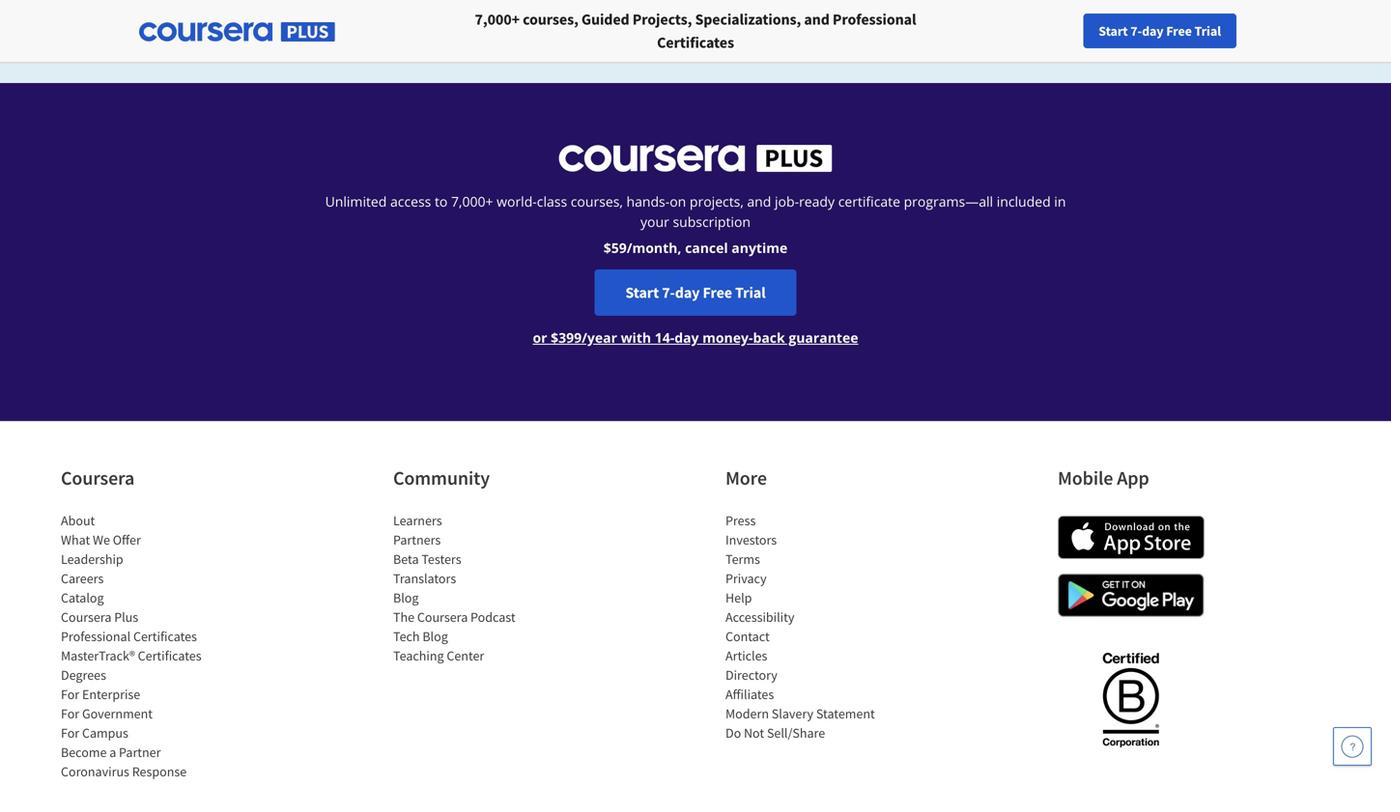 Task type: describe. For each thing, give the bounding box(es) containing it.
money-
[[703, 329, 753, 347]]

1 vertical spatial 7-
[[662, 283, 675, 302]]

beta
[[393, 551, 419, 568]]

terms link
[[726, 551, 760, 568]]

not
[[744, 725, 764, 742]]

mobile app
[[1058, 466, 1149, 490]]

leadership
[[61, 551, 123, 568]]

trial for rightmost start 7-day free trial button
[[1195, 22, 1221, 40]]

mastertrack®
[[61, 647, 135, 665]]

for campus link
[[61, 725, 128, 742]]

beta testers link
[[393, 551, 461, 568]]

and inside unlimited access to 7,000+ world-class courses, hands-on projects, and job-ready certificate programs—all included in your subscription
[[747, 192, 771, 211]]

day for bottom start 7-day free trial button
[[675, 283, 700, 302]]

0 horizontal spatial free
[[703, 283, 732, 302]]

7,000+ inside 7,000+ courses, guided projects, specializations, and professional certificates
[[475, 10, 520, 29]]

on
[[670, 192, 686, 211]]

government
[[82, 705, 153, 723]]

investors link
[[726, 531, 777, 549]]

help link
[[726, 589, 752, 607]]

campus
[[82, 725, 128, 742]]

projects,
[[690, 192, 744, 211]]

partners link
[[393, 531, 441, 549]]

2 for from the top
[[61, 705, 79, 723]]

7,000+ inside unlimited access to 7,000+ world-class courses, hands-on projects, and job-ready certificate programs—all included in your subscription
[[451, 192, 493, 211]]

accessibility
[[726, 609, 795, 626]]

list for more
[[726, 511, 890, 743]]

1 vertical spatial start 7-day free trial button
[[595, 270, 797, 316]]

blog link
[[393, 589, 419, 607]]

2 vertical spatial day
[[675, 329, 699, 347]]

professional certificates link
[[61, 628, 197, 645]]

careers
[[61, 570, 104, 587]]

the
[[393, 609, 415, 626]]

press
[[726, 512, 756, 529]]

$399
[[551, 329, 582, 347]]

mobile
[[1058, 466, 1113, 490]]

class
[[537, 192, 567, 211]]

access
[[390, 192, 431, 211]]

affiliates
[[726, 686, 774, 703]]

community
[[393, 466, 490, 490]]

trial for bottom start 7-day free trial button
[[735, 283, 766, 302]]

unlimited access to 7,000+ world-class courses, hands-on projects, and job-ready certificate programs—all included in your subscription
[[325, 192, 1066, 231]]

partners
[[393, 531, 441, 549]]

find your new career
[[1016, 22, 1137, 40]]

articles
[[726, 647, 768, 665]]

sell/share
[[767, 725, 825, 742]]

1 horizontal spatial start 7-day free trial button
[[1083, 14, 1237, 48]]

find
[[1016, 22, 1041, 40]]

help
[[726, 589, 752, 607]]

coursera plus image for access
[[559, 145, 832, 172]]

degrees link
[[61, 667, 106, 684]]

0 vertical spatial free
[[1166, 22, 1192, 40]]

contact
[[726, 628, 770, 645]]

more
[[726, 466, 767, 490]]

included
[[997, 192, 1051, 211]]

guided
[[582, 10, 630, 29]]

1 vertical spatial start
[[626, 283, 659, 302]]

slavery
[[772, 705, 814, 723]]

unlimited
[[325, 192, 387, 211]]

2 vertical spatial certificates
[[138, 647, 202, 665]]

what
[[61, 531, 90, 549]]

about what we offer leadership careers catalog coursera plus professional certificates mastertrack® certificates degrees for enterprise for government for campus become a partner coronavirus response
[[61, 512, 202, 781]]

day for rightmost start 7-day free trial button
[[1142, 22, 1164, 40]]

courses, inside 7,000+ courses, guided projects, specializations, and professional certificates
[[523, 10, 579, 29]]

or $399 /year with 14-day money-back guarantee
[[533, 329, 859, 347]]

contact link
[[726, 628, 770, 645]]

world-
[[497, 192, 537, 211]]

courses, inside unlimited access to 7,000+ world-class courses, hands-on projects, and job-ready certificate programs—all included in your subscription
[[571, 192, 623, 211]]

testers
[[422, 551, 461, 568]]

/month,
[[627, 239, 682, 257]]

anytime
[[732, 239, 788, 257]]

guarantee
[[789, 329, 859, 347]]

articles link
[[726, 647, 768, 665]]

coronavirus
[[61, 763, 129, 781]]

privacy link
[[726, 570, 767, 587]]

for enterprise link
[[61, 686, 140, 703]]

teaching center link
[[393, 647, 484, 665]]

careers link
[[61, 570, 104, 587]]

professional inside 7,000+ courses, guided projects, specializations, and professional certificates
[[833, 10, 916, 29]]

what we offer link
[[61, 531, 141, 549]]

14-
[[655, 329, 675, 347]]

7,000+ courses, guided projects, specializations, and professional certificates
[[475, 10, 916, 52]]

do
[[726, 725, 741, 742]]

learners partners beta testers translators blog the coursera podcast tech blog teaching center
[[393, 512, 516, 665]]

degrees
[[61, 667, 106, 684]]

become a partner link
[[61, 744, 161, 761]]



Task type: vqa. For each thing, say whether or not it's contained in the screenshot.
the bottom day
yes



Task type: locate. For each thing, give the bounding box(es) containing it.
subscription
[[673, 213, 751, 231]]

0 vertical spatial coursera plus image
[[139, 22, 335, 42]]

1 horizontal spatial coursera plus image
[[559, 145, 832, 172]]

start
[[1099, 22, 1128, 40], [626, 283, 659, 302]]

certificates down professional certificates "link"
[[138, 647, 202, 665]]

the coursera podcast link
[[393, 609, 516, 626]]

free up the money-
[[703, 283, 732, 302]]

press investors terms privacy help accessibility contact articles directory affiliates modern slavery statement do not sell/share
[[726, 512, 875, 742]]

0 horizontal spatial trial
[[735, 283, 766, 302]]

affiliates link
[[726, 686, 774, 703]]

1 horizontal spatial free
[[1166, 22, 1192, 40]]

do not sell/share link
[[726, 725, 825, 742]]

for government link
[[61, 705, 153, 723]]

professional inside about what we offer leadership careers catalog coursera plus professional certificates mastertrack® certificates degrees for enterprise for government for campus become a partner coronavirus response
[[61, 628, 131, 645]]

plus
[[114, 609, 138, 626]]

coronavirus response link
[[61, 763, 187, 781]]

app
[[1117, 466, 1149, 490]]

blog up the at left
[[393, 589, 419, 607]]

day left show notifications icon
[[1142, 22, 1164, 40]]

trial down anytime
[[735, 283, 766, 302]]

start 7-day free trial right the new
[[1099, 22, 1221, 40]]

show notifications image
[[1167, 24, 1190, 47]]

about link
[[61, 512, 95, 529]]

1 horizontal spatial professional
[[833, 10, 916, 29]]

become
[[61, 744, 107, 761]]

get it on google play image
[[1058, 574, 1205, 617]]

terms
[[726, 551, 760, 568]]

coursera plus image
[[139, 22, 335, 42], [559, 145, 832, 172]]

mastertrack® certificates link
[[61, 647, 202, 665]]

coursera image
[[23, 16, 146, 47]]

0 vertical spatial start 7-day free trial button
[[1083, 14, 1237, 48]]

coursera inside learners partners beta testers translators blog the coursera podcast tech blog teaching center
[[417, 609, 468, 626]]

ready
[[799, 192, 835, 211]]

1 horizontal spatial blog
[[423, 628, 448, 645]]

certificates inside 7,000+ courses, guided projects, specializations, and professional certificates
[[657, 33, 734, 52]]

free right career
[[1166, 22, 1192, 40]]

0 horizontal spatial and
[[747, 192, 771, 211]]

download on the app store image
[[1058, 516, 1205, 559]]

center
[[447, 647, 484, 665]]

coursera inside about what we offer leadership careers catalog coursera plus professional certificates mastertrack® certificates degrees for enterprise for government for campus become a partner coronavirus response
[[61, 609, 111, 626]]

1 vertical spatial start 7-day free trial
[[626, 283, 766, 302]]

hands-
[[627, 192, 670, 211]]

catalog link
[[61, 589, 104, 607]]

start 7-day free trial button
[[1083, 14, 1237, 48], [595, 270, 797, 316]]

find your new career link
[[1006, 19, 1146, 43]]

tech
[[393, 628, 420, 645]]

day up the or $399 /year with 14-day money-back guarantee
[[675, 283, 700, 302]]

7- up 14-
[[662, 283, 675, 302]]

1 vertical spatial your
[[641, 213, 669, 231]]

7-
[[1131, 22, 1142, 40], [662, 283, 675, 302]]

0 horizontal spatial your
[[641, 213, 669, 231]]

leadership link
[[61, 551, 123, 568]]

1 horizontal spatial start 7-day free trial
[[1099, 22, 1221, 40]]

0 horizontal spatial list
[[61, 511, 225, 786]]

job-
[[775, 192, 799, 211]]

list containing about
[[61, 511, 225, 786]]

1 vertical spatial trial
[[735, 283, 766, 302]]

1 vertical spatial and
[[747, 192, 771, 211]]

for up become
[[61, 725, 79, 742]]

a
[[109, 744, 116, 761]]

coursera up about link at the bottom left of page
[[61, 466, 134, 490]]

trial
[[1195, 22, 1221, 40], [735, 283, 766, 302]]

career
[[1100, 22, 1137, 40]]

enterprise
[[82, 686, 140, 703]]

courses, right class
[[571, 192, 623, 211]]

or
[[533, 329, 547, 347]]

coursera plus link
[[61, 609, 138, 626]]

certificates
[[657, 33, 734, 52], [133, 628, 197, 645], [138, 647, 202, 665]]

0 vertical spatial and
[[804, 10, 830, 29]]

statement
[[816, 705, 875, 723]]

coursera for learners partners beta testers translators blog the coursera podcast tech blog teaching center
[[417, 609, 468, 626]]

0 horizontal spatial coursera plus image
[[139, 22, 335, 42]]

for up the "for campus" link
[[61, 705, 79, 723]]

translators link
[[393, 570, 456, 587]]

certificates down projects,
[[657, 33, 734, 52]]

0 vertical spatial courses,
[[523, 10, 579, 29]]

0 vertical spatial your
[[1043, 22, 1069, 40]]

list
[[61, 511, 225, 786], [393, 511, 558, 666], [726, 511, 890, 743]]

1 vertical spatial professional
[[61, 628, 131, 645]]

catalog
[[61, 589, 104, 607]]

certificates up the mastertrack® certificates link
[[133, 628, 197, 645]]

coursera for about what we offer leadership careers catalog coursera plus professional certificates mastertrack® certificates degrees for enterprise for government for campus become a partner coronavirus response
[[61, 609, 111, 626]]

your
[[1043, 22, 1069, 40], [641, 213, 669, 231]]

logo of certified b corporation image
[[1091, 642, 1171, 758]]

1 horizontal spatial and
[[804, 10, 830, 29]]

start 7-day free trial
[[1099, 22, 1221, 40], [626, 283, 766, 302]]

0 horizontal spatial start 7-day free trial
[[626, 283, 766, 302]]

0 vertical spatial trial
[[1195, 22, 1221, 40]]

courses, left guided in the left top of the page
[[523, 10, 579, 29]]

back
[[753, 329, 785, 347]]

7- left show notifications icon
[[1131, 22, 1142, 40]]

response
[[132, 763, 187, 781]]

None search field
[[266, 12, 594, 51]]

coursera down "catalog"
[[61, 609, 111, 626]]

to
[[435, 192, 448, 211]]

1 vertical spatial courses,
[[571, 192, 623, 211]]

and inside 7,000+ courses, guided projects, specializations, and professional certificates
[[804, 10, 830, 29]]

1 horizontal spatial 7-
[[1131, 22, 1142, 40]]

0 vertical spatial certificates
[[657, 33, 734, 52]]

help center image
[[1341, 735, 1364, 758]]

1 horizontal spatial start
[[1099, 22, 1128, 40]]

1 vertical spatial coursera plus image
[[559, 145, 832, 172]]

1 horizontal spatial your
[[1043, 22, 1069, 40]]

and left job-
[[747, 192, 771, 211]]

coursera plus image for courses,
[[139, 22, 335, 42]]

for
[[61, 686, 79, 703], [61, 705, 79, 723], [61, 725, 79, 742]]

2 list from the left
[[393, 511, 558, 666]]

your inside unlimited access to 7,000+ world-class courses, hands-on projects, and job-ready certificate programs—all included in your subscription
[[641, 213, 669, 231]]

podcast
[[471, 609, 516, 626]]

list for community
[[393, 511, 558, 666]]

professional
[[833, 10, 916, 29], [61, 628, 131, 645]]

with
[[621, 329, 651, 347]]

1 vertical spatial for
[[61, 705, 79, 723]]

1 vertical spatial blog
[[423, 628, 448, 645]]

0 vertical spatial 7-
[[1131, 22, 1142, 40]]

0 horizontal spatial professional
[[61, 628, 131, 645]]

$59
[[604, 239, 627, 257]]

list for coursera
[[61, 511, 225, 786]]

directory link
[[726, 667, 778, 684]]

$59 /month, cancel anytime
[[604, 239, 788, 257]]

start 7-day free trial up the or $399 /year with 14-day money-back guarantee
[[626, 283, 766, 302]]

1 horizontal spatial trial
[[1195, 22, 1221, 40]]

tech blog link
[[393, 628, 448, 645]]

for down the degrees link
[[61, 686, 79, 703]]

and
[[804, 10, 830, 29], [747, 192, 771, 211]]

0 horizontal spatial blog
[[393, 589, 419, 607]]

privacy
[[726, 570, 767, 587]]

list containing learners
[[393, 511, 558, 666]]

start up with
[[626, 283, 659, 302]]

0 vertical spatial for
[[61, 686, 79, 703]]

3 list from the left
[[726, 511, 890, 743]]

list containing press
[[726, 511, 890, 743]]

0 horizontal spatial start 7-day free trial button
[[595, 270, 797, 316]]

new
[[1072, 22, 1097, 40]]

trial right show notifications icon
[[1195, 22, 1221, 40]]

2 horizontal spatial list
[[726, 511, 890, 743]]

in
[[1054, 192, 1066, 211]]

translators
[[393, 570, 456, 587]]

1 horizontal spatial list
[[393, 511, 558, 666]]

programs—all
[[904, 192, 993, 211]]

1 vertical spatial 7,000+
[[451, 192, 493, 211]]

/year
[[582, 329, 617, 347]]

0 vertical spatial 7,000+
[[475, 10, 520, 29]]

learners
[[393, 512, 442, 529]]

0 vertical spatial professional
[[833, 10, 916, 29]]

projects,
[[633, 10, 692, 29]]

start right the new
[[1099, 22, 1128, 40]]

modern
[[726, 705, 769, 723]]

0 horizontal spatial start
[[626, 283, 659, 302]]

1 vertical spatial day
[[675, 283, 700, 302]]

0 vertical spatial start
[[1099, 22, 1128, 40]]

1 list from the left
[[61, 511, 225, 786]]

your down hands-
[[641, 213, 669, 231]]

about
[[61, 512, 95, 529]]

1 for from the top
[[61, 686, 79, 703]]

0 horizontal spatial 7-
[[662, 283, 675, 302]]

2 vertical spatial for
[[61, 725, 79, 742]]

3 for from the top
[[61, 725, 79, 742]]

day left the money-
[[675, 329, 699, 347]]

and right specializations,
[[804, 10, 830, 29]]

learners link
[[393, 512, 442, 529]]

offer
[[113, 531, 141, 549]]

blog up teaching center link
[[423, 628, 448, 645]]

certificate
[[838, 192, 900, 211]]

cancel
[[685, 239, 728, 257]]

0 vertical spatial start 7-day free trial
[[1099, 22, 1221, 40]]

your right find
[[1043, 22, 1069, 40]]

1 vertical spatial certificates
[[133, 628, 197, 645]]

investors
[[726, 531, 777, 549]]

day
[[1142, 22, 1164, 40], [675, 283, 700, 302], [675, 329, 699, 347]]

0 vertical spatial day
[[1142, 22, 1164, 40]]

we
[[93, 531, 110, 549]]

0 vertical spatial blog
[[393, 589, 419, 607]]

1 vertical spatial free
[[703, 283, 732, 302]]

modern slavery statement link
[[726, 705, 875, 723]]

coursera up tech blog link
[[417, 609, 468, 626]]

7,000+
[[475, 10, 520, 29], [451, 192, 493, 211]]



